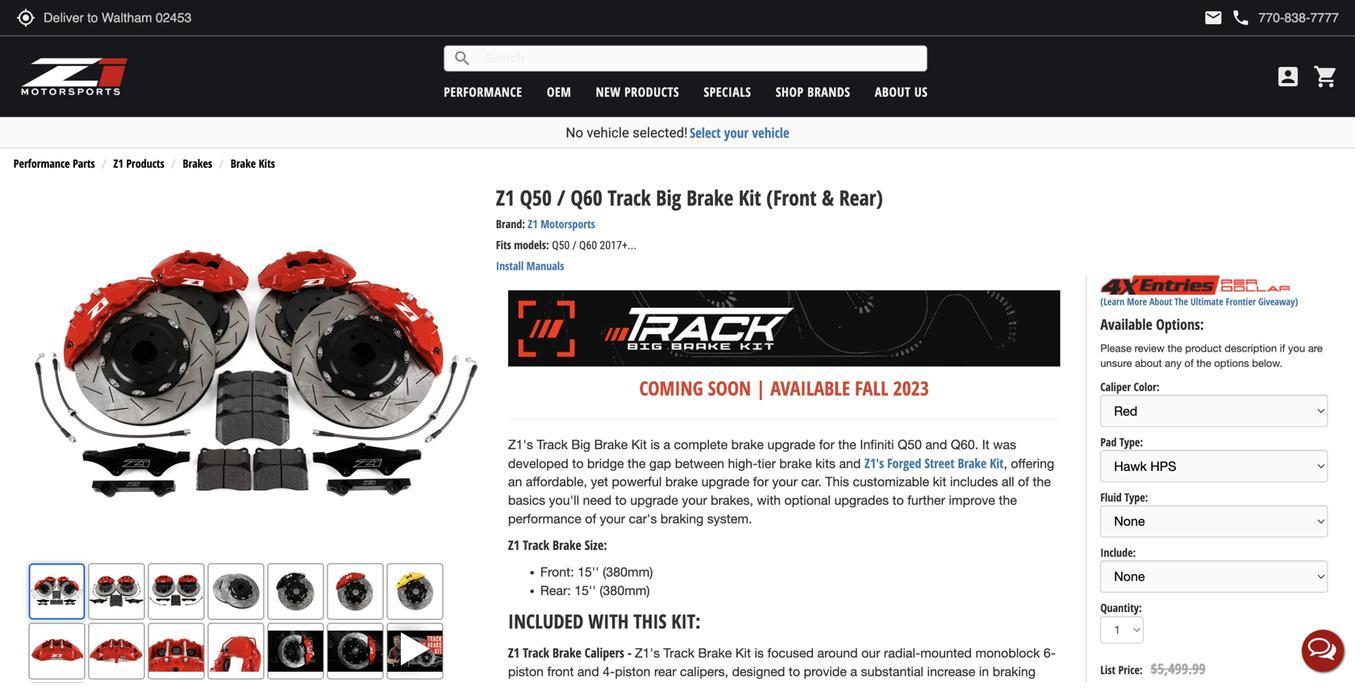 Task type: describe. For each thing, give the bounding box(es) containing it.
track inside z1 q50 / q60 track big brake kit (front & rear) brand: z1 motorsports fits models: q50 / q60 2017+... install manuals
[[608, 183, 651, 212]]

kit inside the z1's track big brake kit is a complete brake upgrade for the infiniti q50 and q60. it was developed to bridge the gap between high-tier brake kits and
[[632, 437, 647, 452]]

Search search field
[[472, 46, 927, 71]]

shop brands
[[776, 83, 851, 100]]

forged
[[888, 455, 922, 472]]

bridge
[[587, 456, 624, 471]]

track for z1's track brake kit is focused around our radial-mounted monoblock 6- piston front and 4-piston rear calipers, designed to provide a substantial increase in braking potential. they're designed to be similar to the r35 gtr's factory brakes, and thus accept r
[[664, 646, 695, 661]]

monoblock
[[976, 646, 1040, 661]]

z1 left products
[[113, 156, 123, 171]]

about
[[1135, 357, 1162, 370]]

front
[[548, 664, 574, 679]]

front:
[[541, 565, 574, 580]]

brakes, inside "z1's track brake kit is focused around our radial-mounted monoblock 6- piston front and 4-piston rear calipers, designed to provide a substantial increase in braking potential. they're designed to be similar to the r35 gtr's factory brakes, and thus accept r"
[[889, 683, 932, 684]]

brake inside the z1's track big brake kit is a complete brake upgrade for the infiniti q50 and q60. it was developed to bridge the gap between high-tier brake kits and
[[594, 437, 628, 452]]

a inside "z1's track brake kit is focused around our radial-mounted monoblock 6- piston front and 4-piston rear calipers, designed to provide a substantial increase in braking potential. they're designed to be similar to the r35 gtr's factory brakes, and thus accept r"
[[851, 664, 858, 679]]

with
[[757, 493, 781, 508]]

for inside the z1's track big brake kit is a complete brake upgrade for the infiniti q50 and q60. it was developed to bridge the gap between high-tier brake kits and
[[819, 437, 835, 452]]

potential.
[[508, 683, 562, 684]]

need
[[583, 493, 612, 508]]

kits
[[259, 156, 275, 171]]

z1's for big
[[508, 437, 533, 452]]

shop
[[776, 83, 804, 100]]

affordable,
[[526, 475, 587, 490]]

z1 q50 / q60 track big brake kit (front & rear) brand: z1 motorsports fits models: q50 / q60 2017+... install manuals
[[496, 183, 883, 274]]

you'll
[[549, 493, 580, 508]]

upgrades
[[835, 493, 889, 508]]

big inside z1 q50 / q60 track big brake kit (front & rear) brand: z1 motorsports fits models: q50 / q60 2017+... install manuals
[[656, 183, 682, 212]]

2 vertical spatial of
[[585, 511, 597, 526]]

for inside , offering an affordable, yet powerful brake upgrade for your car. this customizable kit includes all of the basics you'll need to upgrade your brakes, with optional upgrades to further improve the performance of your car's braking system.
[[753, 475, 769, 490]]

with
[[589, 609, 629, 635]]

coming
[[640, 375, 703, 402]]

focused
[[768, 646, 814, 661]]

0 vertical spatial 15''
[[578, 565, 599, 580]]

brake inside , offering an affordable, yet powerful brake upgrade for your car. this customizable kit includes all of the basics you'll need to upgrade your brakes, with optional upgrades to further improve the performance of your car's braking system.
[[666, 475, 698, 490]]

products
[[126, 156, 164, 171]]

powerful
[[612, 475, 662, 490]]

the up powerful
[[628, 456, 646, 471]]

improve
[[949, 493, 996, 508]]

any
[[1165, 357, 1182, 370]]

1 vertical spatial q60
[[579, 239, 597, 252]]

kit down was
[[990, 455, 1004, 472]]

q60.
[[951, 437, 979, 452]]

brake kits link
[[231, 156, 275, 171]]

be
[[683, 683, 698, 684]]

q50 inside the z1's track big brake kit is a complete brake upgrade for the infiniti q50 and q60. it was developed to bridge the gap between high-tier brake kits and
[[898, 437, 922, 452]]

the left infiniti
[[839, 437, 857, 452]]

your down need
[[600, 511, 625, 526]]

if
[[1280, 342, 1286, 355]]

z1 products
[[113, 156, 164, 171]]

your up with
[[773, 475, 798, 490]]

select
[[690, 123, 721, 142]]

kit inside "z1's track brake kit is focused around our radial-mounted monoblock 6- piston front and 4-piston rear calipers, designed to provide a substantial increase in braking potential. they're designed to be similar to the r35 gtr's factory brakes, and thus accept r"
[[736, 646, 751, 661]]

,
[[1004, 456, 1008, 471]]

coming soon | available fall 2023
[[640, 375, 930, 402]]

around
[[818, 646, 858, 661]]

0 vertical spatial designed
[[732, 664, 785, 679]]

your down between
[[682, 493, 708, 508]]

performance link
[[444, 83, 523, 100]]

install
[[496, 258, 524, 274]]

brake left kits
[[231, 156, 256, 171]]

1 vertical spatial designed
[[612, 683, 665, 684]]

brake inside "z1's track brake kit is focused around our radial-mounted monoblock 6- piston front and 4-piston rear calipers, designed to provide a substantial increase in braking potential. they're designed to be similar to the r35 gtr's factory brakes, and thus accept r"
[[698, 646, 732, 661]]

z1 products link
[[113, 156, 164, 171]]

factory
[[846, 683, 886, 684]]

mounted
[[921, 646, 972, 661]]

you
[[1289, 342, 1306, 355]]

z1 for size:
[[508, 537, 520, 554]]

select your vehicle link
[[690, 123, 790, 142]]

a inside the z1's track big brake kit is a complete brake upgrade for the infiniti q50 and q60. it was developed to bridge the gap between high-tier brake kits and
[[664, 437, 671, 452]]

specials link
[[704, 83, 752, 100]]

mail link
[[1204, 8, 1224, 27]]

brake up front
[[553, 644, 582, 662]]

and up "this" at the right bottom of the page
[[840, 456, 861, 471]]

about inside (learn more about the ultimate frontier giveaway) available options: please review the product description if you are unsure about any of the options below.
[[1150, 295, 1173, 308]]

shopping_cart
[[1314, 64, 1340, 90]]

new products
[[596, 83, 680, 100]]

(learn more about the ultimate frontier giveaway) available options: please review the product description if you are unsure about any of the options below.
[[1101, 295, 1323, 370]]

are
[[1309, 342, 1323, 355]]

brand:
[[496, 216, 525, 232]]

about us link
[[875, 83, 928, 100]]

the inside "z1's track brake kit is focused around our radial-mounted monoblock 6- piston front and 4-piston rear calipers, designed to provide a substantial increase in braking potential. they're designed to be similar to the r35 gtr's factory brakes, and thus accept r"
[[757, 683, 776, 684]]

it
[[983, 437, 990, 452]]

was
[[994, 437, 1017, 452]]

to down rear
[[668, 683, 680, 684]]

list price: $5,499.99
[[1101, 659, 1206, 679]]

1 piston from the left
[[508, 664, 544, 679]]

1 horizontal spatial of
[[1018, 475, 1030, 490]]

kits
[[816, 456, 836, 471]]

braking inside , offering an affordable, yet powerful brake upgrade for your car. this customizable kit includes all of the basics you'll need to upgrade your brakes, with optional upgrades to further improve the performance of your car's braking system.
[[661, 511, 704, 526]]

z1 motorsports logo image
[[20, 56, 129, 97]]

accept
[[989, 683, 1029, 684]]

ultimate
[[1191, 295, 1224, 308]]

z1's forged street brake kit link
[[865, 455, 1004, 472]]

vehicle inside no vehicle selected! select your vehicle
[[587, 125, 629, 141]]

is inside the z1's track big brake kit is a complete brake upgrade for the infiniti q50 and q60. it was developed to bridge the gap between high-tier brake kits and
[[651, 437, 660, 452]]

review
[[1135, 342, 1165, 355]]

big inside the z1's track big brake kit is a complete brake upgrade for the infiniti q50 and q60. it was developed to bridge the gap between high-tier brake kits and
[[572, 437, 591, 452]]

upgrade inside the z1's track big brake kit is a complete brake upgrade for the infiniti q50 and q60. it was developed to bridge the gap between high-tier brake kits and
[[768, 437, 816, 452]]

selected!
[[633, 125, 688, 141]]

braking inside "z1's track brake kit is focused around our radial-mounted monoblock 6- piston front and 4-piston rear calipers, designed to provide a substantial increase in braking potential. they're designed to be similar to the r35 gtr's factory brakes, and thus accept r"
[[993, 664, 1036, 679]]

new products link
[[596, 83, 680, 100]]

0 vertical spatial about
[[875, 83, 911, 100]]

fluid
[[1101, 490, 1122, 505]]

1 vertical spatial q50
[[552, 239, 570, 252]]

rear
[[654, 664, 677, 679]]

0 vertical spatial q50
[[520, 183, 552, 212]]

between
[[675, 456, 725, 471]]

kit
[[933, 475, 947, 490]]

color:
[[1134, 379, 1160, 395]]

models:
[[514, 237, 549, 253]]

brake inside z1 q50 / q60 track big brake kit (front & rear) brand: z1 motorsports fits models: q50 / q60 2017+... install manuals
[[687, 183, 734, 212]]

size:
[[585, 537, 607, 554]]

brake up "includes"
[[958, 455, 987, 472]]

$5,499.99
[[1151, 659, 1206, 679]]

no
[[566, 125, 584, 141]]

1 vertical spatial 15''
[[575, 583, 596, 598]]

performance parts
[[14, 156, 95, 171]]

parts
[[73, 156, 95, 171]]

account_box link
[[1272, 64, 1306, 90]]

customizable
[[853, 475, 930, 490]]

of inside (learn more about the ultimate frontier giveaway) available options: please review the product description if you are unsure about any of the options below.
[[1185, 357, 1194, 370]]

0 vertical spatial (380mm)
[[603, 565, 653, 580]]

options
[[1215, 357, 1250, 370]]

complete
[[674, 437, 728, 452]]

manuals
[[527, 258, 564, 274]]

in
[[979, 664, 989, 679]]

thus
[[961, 683, 986, 684]]

to right similar
[[742, 683, 754, 684]]

6-
[[1044, 646, 1056, 661]]

new
[[596, 83, 621, 100]]

to down the customizable
[[893, 493, 904, 508]]



Task type: vqa. For each thing, say whether or not it's contained in the screenshot.
services on the bottom left of page
no



Task type: locate. For each thing, give the bounding box(es) containing it.
z1 up models:
[[528, 216, 538, 232]]

z1 for calipers
[[508, 644, 520, 662]]

shopping_cart link
[[1310, 64, 1340, 90]]

type: right fluid on the right of page
[[1125, 490, 1149, 505]]

0 vertical spatial q60
[[571, 183, 603, 212]]

1 vertical spatial type:
[[1125, 490, 1149, 505]]

oem link
[[547, 83, 572, 100]]

1 vertical spatial of
[[1018, 475, 1030, 490]]

z1's for street
[[865, 455, 884, 472]]

included
[[508, 609, 584, 635]]

0 horizontal spatial /
[[557, 183, 566, 212]]

1 vertical spatial (380mm)
[[600, 583, 650, 598]]

brakes, up "system."
[[711, 493, 754, 508]]

braking up accept
[[993, 664, 1036, 679]]

about
[[875, 83, 911, 100], [1150, 295, 1173, 308]]

2 horizontal spatial z1's
[[865, 455, 884, 472]]

fits
[[496, 237, 511, 253]]

0 horizontal spatial vehicle
[[587, 125, 629, 141]]

to left bridge
[[572, 456, 584, 471]]

braking right car's
[[661, 511, 704, 526]]

brake up front:
[[553, 537, 582, 554]]

brake up bridge
[[594, 437, 628, 452]]

z1's up developed
[[508, 437, 533, 452]]

brakes
[[183, 156, 212, 171]]

1 vertical spatial big
[[572, 437, 591, 452]]

no vehicle selected! select your vehicle
[[566, 123, 790, 142]]

brake up car.
[[780, 456, 812, 471]]

rear)
[[840, 183, 883, 212]]

z1 up brand:
[[496, 183, 515, 212]]

z1's down infiniti
[[865, 455, 884, 472]]

shop brands link
[[776, 83, 851, 100]]

1 vertical spatial a
[[851, 664, 858, 679]]

2 vertical spatial brake
[[666, 475, 698, 490]]

gap
[[650, 456, 672, 471]]

install manuals link
[[496, 258, 564, 274]]

kit up powerful
[[632, 437, 647, 452]]

0 vertical spatial /
[[557, 183, 566, 212]]

0 horizontal spatial braking
[[661, 511, 704, 526]]

0 horizontal spatial brake
[[666, 475, 698, 490]]

upgrade down high-
[[702, 475, 750, 490]]

0 horizontal spatial for
[[753, 475, 769, 490]]

0 vertical spatial brakes,
[[711, 493, 754, 508]]

is inside "z1's track brake kit is focused around our radial-mounted monoblock 6- piston front and 4-piston rear calipers, designed to provide a substantial increase in braking potential. they're designed to be similar to the r35 gtr's factory brakes, and thus accept r"
[[755, 646, 764, 661]]

z1's inside "z1's track brake kit is focused around our radial-mounted monoblock 6- piston front and 4-piston rear calipers, designed to provide a substantial increase in braking potential. they're designed to be similar to the r35 gtr's factory brakes, and thus accept r"
[[635, 646, 660, 661]]

0 horizontal spatial is
[[651, 437, 660, 452]]

of right any
[[1185, 357, 1194, 370]]

specials
[[704, 83, 752, 100]]

0 vertical spatial type:
[[1120, 435, 1144, 450]]

1 horizontal spatial vehicle
[[752, 123, 790, 142]]

1 vertical spatial for
[[753, 475, 769, 490]]

z1's right -
[[635, 646, 660, 661]]

all
[[1002, 475, 1015, 490]]

0 vertical spatial braking
[[661, 511, 704, 526]]

0 vertical spatial upgrade
[[768, 437, 816, 452]]

0 vertical spatial z1's
[[508, 437, 533, 452]]

1 horizontal spatial upgrade
[[702, 475, 750, 490]]

1 horizontal spatial designed
[[732, 664, 785, 679]]

big down selected!
[[656, 183, 682, 212]]

/ up z1 motorsports link
[[557, 183, 566, 212]]

brake
[[231, 156, 256, 171], [687, 183, 734, 212], [594, 437, 628, 452], [958, 455, 987, 472], [553, 537, 582, 554], [553, 644, 582, 662], [698, 646, 732, 661]]

track inside "z1's track brake kit is focused around our radial-mounted monoblock 6- piston front and 4-piston rear calipers, designed to provide a substantial increase in braking potential. they're designed to be similar to the r35 gtr's factory brakes, and thus accept r"
[[664, 646, 695, 661]]

2 horizontal spatial of
[[1185, 357, 1194, 370]]

1 horizontal spatial about
[[1150, 295, 1173, 308]]

about left "the" at the right of page
[[1150, 295, 1173, 308]]

brake down the "select"
[[687, 183, 734, 212]]

z1's forged street brake kit
[[865, 455, 1004, 472]]

brands
[[808, 83, 851, 100]]

2017+...
[[600, 239, 637, 252]]

designed down rear
[[612, 683, 665, 684]]

include:
[[1101, 545, 1136, 560]]

price:
[[1119, 662, 1143, 678]]

track for z1 track brake calipers -
[[523, 644, 550, 662]]

of right all
[[1018, 475, 1030, 490]]

1 horizontal spatial braking
[[993, 664, 1036, 679]]

z1 track brake size:
[[508, 537, 607, 554]]

z1's inside the z1's track big brake kit is a complete brake upgrade for the infiniti q50 and q60. it was developed to bridge the gap between high-tier brake kits and
[[508, 437, 533, 452]]

and down increase
[[935, 683, 957, 684]]

is
[[651, 437, 660, 452], [755, 646, 764, 661]]

my_location
[[16, 8, 36, 27]]

0 horizontal spatial big
[[572, 437, 591, 452]]

brake up high-
[[732, 437, 764, 452]]

performance down basics
[[508, 511, 582, 526]]

developed
[[508, 456, 569, 471]]

and up they're
[[578, 664, 599, 679]]

1 horizontal spatial is
[[755, 646, 764, 661]]

performance
[[14, 156, 70, 171]]

track up developed
[[537, 437, 568, 452]]

1 vertical spatial performance
[[508, 511, 582, 526]]

4-
[[603, 664, 615, 679]]

1 horizontal spatial brakes,
[[889, 683, 932, 684]]

your right the "select"
[[724, 123, 749, 142]]

included with this kit:
[[508, 609, 701, 635]]

radial-
[[884, 646, 921, 661]]

q60 down motorsports
[[579, 239, 597, 252]]

the up any
[[1168, 342, 1183, 355]]

soon
[[708, 375, 751, 402]]

your
[[724, 123, 749, 142], [773, 475, 798, 490], [682, 493, 708, 508], [600, 511, 625, 526]]

1 vertical spatial brake
[[780, 456, 812, 471]]

for up kits
[[819, 437, 835, 452]]

designed up r35
[[732, 664, 785, 679]]

0 vertical spatial performance
[[444, 83, 523, 100]]

for
[[819, 437, 835, 452], [753, 475, 769, 490]]

options:
[[1157, 315, 1205, 335]]

description
[[1225, 342, 1277, 355]]

1 horizontal spatial for
[[819, 437, 835, 452]]

2 piston from the left
[[615, 664, 651, 679]]

1 vertical spatial is
[[755, 646, 764, 661]]

piston
[[508, 664, 544, 679], [615, 664, 651, 679]]

of
[[1185, 357, 1194, 370], [1018, 475, 1030, 490], [585, 511, 597, 526]]

car's
[[629, 511, 657, 526]]

0 horizontal spatial brakes,
[[711, 493, 754, 508]]

car.
[[801, 475, 822, 490]]

q50 up brand:
[[520, 183, 552, 212]]

track
[[608, 183, 651, 212], [537, 437, 568, 452], [523, 537, 550, 554], [523, 644, 550, 662], [664, 646, 695, 661]]

available
[[771, 375, 851, 402]]

0 vertical spatial big
[[656, 183, 682, 212]]

gtr's
[[806, 683, 842, 684]]

q50 up forged
[[898, 437, 922, 452]]

performance down search on the left
[[444, 83, 523, 100]]

products
[[625, 83, 680, 100]]

z1's for brake
[[635, 646, 660, 661]]

calipers
[[585, 644, 625, 662]]

0 horizontal spatial about
[[875, 83, 911, 100]]

15'' right 'rear:'
[[575, 583, 596, 598]]

/ down motorsports
[[573, 239, 577, 252]]

the down all
[[999, 493, 1017, 508]]

q60
[[571, 183, 603, 212], [579, 239, 597, 252]]

an
[[508, 475, 522, 490]]

quantity:
[[1101, 600, 1142, 616]]

vehicle right no
[[587, 125, 629, 141]]

for down 'tier'
[[753, 475, 769, 490]]

fluid type:
[[1101, 490, 1149, 505]]

brake up calipers,
[[698, 646, 732, 661]]

upgrade up car's
[[630, 493, 679, 508]]

substantial
[[861, 664, 924, 679]]

brakes, inside , offering an affordable, yet powerful brake upgrade for your car. this customizable kit includes all of the basics you'll need to upgrade your brakes, with optional upgrades to further improve the performance of your car's braking system.
[[711, 493, 754, 508]]

0 horizontal spatial a
[[664, 437, 671, 452]]

0 horizontal spatial upgrade
[[630, 493, 679, 508]]

kit left the (front
[[739, 183, 762, 212]]

15'' down the size:
[[578, 565, 599, 580]]

type: for fluid type:
[[1125, 490, 1149, 505]]

the down offering
[[1033, 475, 1051, 490]]

0 horizontal spatial of
[[585, 511, 597, 526]]

our
[[862, 646, 881, 661]]

is left focused
[[755, 646, 764, 661]]

2023
[[894, 375, 930, 402]]

track inside the z1's track big brake kit is a complete brake upgrade for the infiniti q50 and q60. it was developed to bridge the gap between high-tier brake kits and
[[537, 437, 568, 452]]

big
[[656, 183, 682, 212], [572, 437, 591, 452]]

rear:
[[541, 583, 571, 598]]

0 vertical spatial is
[[651, 437, 660, 452]]

the
[[1175, 295, 1189, 308]]

0 vertical spatial a
[[664, 437, 671, 452]]

high-
[[728, 456, 758, 471]]

(learn more about the ultimate frontier giveaway) link
[[1101, 295, 1299, 308]]

increase
[[928, 664, 976, 679]]

kit up similar
[[736, 646, 751, 661]]

giveaway)
[[1259, 295, 1299, 308]]

1 vertical spatial braking
[[993, 664, 1036, 679]]

big up bridge
[[572, 437, 591, 452]]

type: right pad
[[1120, 435, 1144, 450]]

performance inside , offering an affordable, yet powerful brake upgrade for your car. this customizable kit includes all of the basics you'll need to upgrade your brakes, with optional upgrades to further improve the performance of your car's braking system.
[[508, 511, 582, 526]]

1 horizontal spatial z1's
[[635, 646, 660, 661]]

1 horizontal spatial a
[[851, 664, 858, 679]]

1 vertical spatial z1's
[[865, 455, 884, 472]]

kit inside z1 q50 / q60 track big brake kit (front & rear) brand: z1 motorsports fits models: q50 / q60 2017+... install manuals
[[739, 183, 762, 212]]

q60 up motorsports
[[571, 183, 603, 212]]

and up z1's forged street brake kit
[[926, 437, 948, 452]]

to inside the z1's track big brake kit is a complete brake upgrade for the infiniti q50 and q60. it was developed to bridge the gap between high-tier brake kits and
[[572, 456, 584, 471]]

(front
[[767, 183, 817, 212]]

q50
[[520, 183, 552, 212], [552, 239, 570, 252], [898, 437, 922, 452]]

a up gap
[[664, 437, 671, 452]]

2 vertical spatial z1's
[[635, 646, 660, 661]]

1 horizontal spatial /
[[573, 239, 577, 252]]

piston down -
[[615, 664, 651, 679]]

z1's track big brake kit is a complete brake upgrade for the infiniti q50 and q60. it was developed to bridge the gap between high-tier brake kits and
[[508, 437, 1017, 471]]

0 vertical spatial of
[[1185, 357, 1194, 370]]

track up front:
[[523, 537, 550, 554]]

front: 15'' (380mm) rear: 15'' (380mm)
[[541, 565, 653, 598]]

z1 up potential. on the left
[[508, 644, 520, 662]]

brake kits
[[231, 156, 275, 171]]

track up rear
[[664, 646, 695, 661]]

offering
[[1011, 456, 1055, 471]]

0 horizontal spatial piston
[[508, 664, 544, 679]]

1 vertical spatial /
[[573, 239, 577, 252]]

0 vertical spatial brake
[[732, 437, 764, 452]]

of down need
[[585, 511, 597, 526]]

the down the product
[[1197, 357, 1212, 370]]

2 vertical spatial q50
[[898, 437, 922, 452]]

(380mm) down the size:
[[603, 565, 653, 580]]

brake down between
[[666, 475, 698, 490]]

similar
[[702, 683, 739, 684]]

1 vertical spatial upgrade
[[702, 475, 750, 490]]

vehicle down shop
[[752, 123, 790, 142]]

0 horizontal spatial designed
[[612, 683, 665, 684]]

2 vertical spatial upgrade
[[630, 493, 679, 508]]

r35
[[779, 683, 802, 684]]

frontier
[[1226, 295, 1256, 308]]

to up r35
[[789, 664, 801, 679]]

further
[[908, 493, 946, 508]]

street
[[925, 455, 955, 472]]

1 horizontal spatial brake
[[732, 437, 764, 452]]

track for z1's track big brake kit is a complete brake upgrade for the infiniti q50 and q60. it was developed to bridge the gap between high-tier brake kits and
[[537, 437, 568, 452]]

0 vertical spatial for
[[819, 437, 835, 452]]

1 vertical spatial about
[[1150, 295, 1173, 308]]

q50 down z1 motorsports link
[[552, 239, 570, 252]]

the left r35
[[757, 683, 776, 684]]

/
[[557, 183, 566, 212], [573, 239, 577, 252]]

to right need
[[615, 493, 627, 508]]

1 vertical spatial brakes,
[[889, 683, 932, 684]]

about left us on the top
[[875, 83, 911, 100]]

kit:
[[672, 609, 701, 635]]

track up 2017+...
[[608, 183, 651, 212]]

1 horizontal spatial big
[[656, 183, 682, 212]]

brakes, down substantial
[[889, 683, 932, 684]]

2 horizontal spatial brake
[[780, 456, 812, 471]]

0 horizontal spatial z1's
[[508, 437, 533, 452]]

track for z1 track brake size:
[[523, 537, 550, 554]]

piston up potential. on the left
[[508, 664, 544, 679]]

more
[[1127, 295, 1148, 308]]

z1 for q60
[[496, 183, 515, 212]]

vehicle
[[752, 123, 790, 142], [587, 125, 629, 141]]

mail phone
[[1204, 8, 1251, 27]]

available
[[1101, 315, 1153, 335]]

z1's track brake kit is focused around our radial-mounted monoblock 6- piston front and 4-piston rear calipers, designed to provide a substantial increase in braking potential. they're designed to be similar to the r35 gtr's factory brakes, and thus accept r
[[508, 646, 1056, 684]]

(380mm) up with
[[600, 583, 650, 598]]

upgrade up 'tier'
[[768, 437, 816, 452]]

the
[[1168, 342, 1183, 355], [1197, 357, 1212, 370], [839, 437, 857, 452], [628, 456, 646, 471], [1033, 475, 1051, 490], [999, 493, 1017, 508], [757, 683, 776, 684]]

z1 down basics
[[508, 537, 520, 554]]

search
[[453, 49, 472, 68]]

basics
[[508, 493, 546, 508]]

track up potential. on the left
[[523, 644, 550, 662]]

2 horizontal spatial upgrade
[[768, 437, 816, 452]]

a up factory
[[851, 664, 858, 679]]

type:
[[1120, 435, 1144, 450], [1125, 490, 1149, 505]]

type: for pad type:
[[1120, 435, 1144, 450]]

calipers,
[[680, 664, 729, 679]]

1 horizontal spatial piston
[[615, 664, 651, 679]]

is up gap
[[651, 437, 660, 452]]



